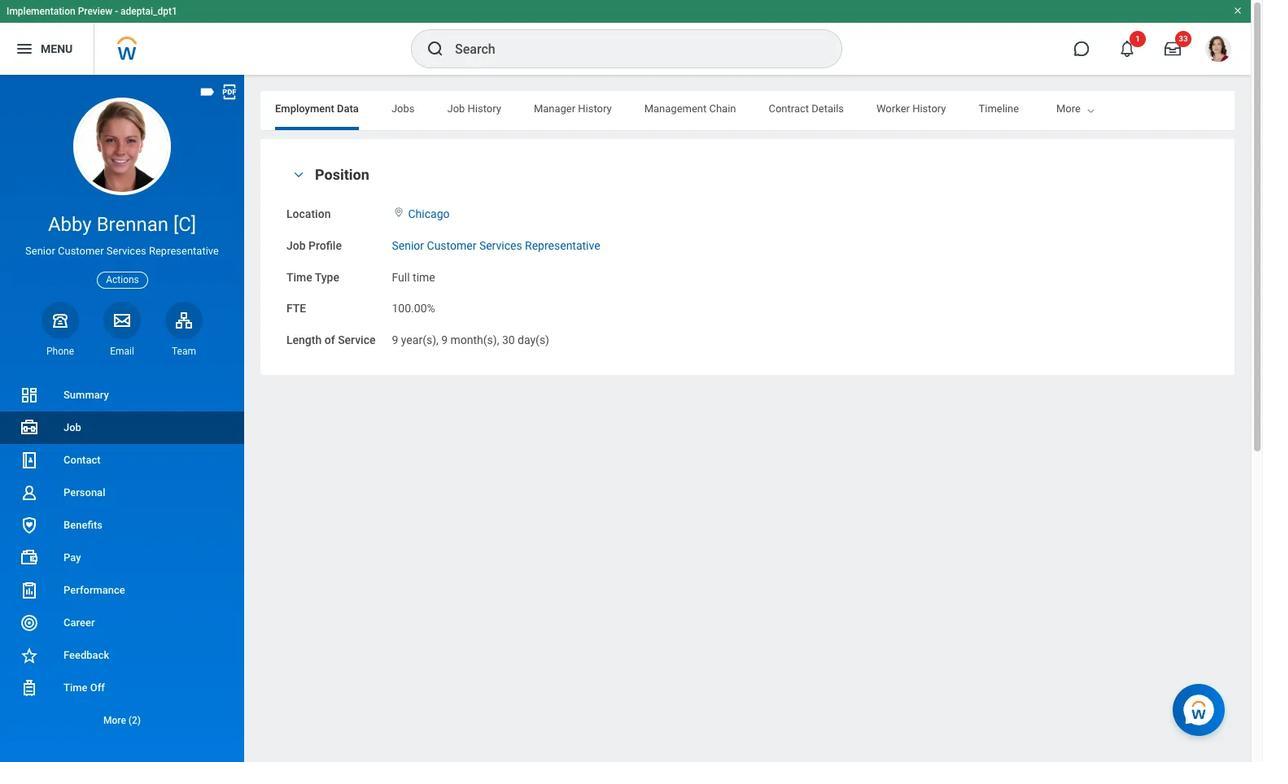 Task type: vqa. For each thing, say whether or not it's contained in the screenshot.
Learning corresponding to Learning Campaign
no



Task type: locate. For each thing, give the bounding box(es) containing it.
customer down chicago
[[427, 239, 477, 252]]

email
[[110, 346, 134, 357]]

9 left year(s), at the top of page
[[392, 334, 398, 347]]

phone
[[46, 346, 74, 357]]

management
[[645, 103, 707, 115]]

contact link
[[0, 445, 244, 477]]

1 worker from the left
[[877, 103, 910, 115]]

customer down abby on the left top
[[58, 245, 104, 257]]

time left type
[[287, 271, 312, 284]]

justify image
[[15, 39, 34, 59]]

service
[[338, 334, 376, 347]]

senior down abby on the left top
[[25, 245, 55, 257]]

0 horizontal spatial customer
[[58, 245, 104, 257]]

job right jobs
[[447, 103, 465, 115]]

team
[[172, 346, 196, 357]]

position
[[315, 166, 369, 183]]

0 horizontal spatial data
[[337, 103, 359, 115]]

0 horizontal spatial job
[[64, 422, 81, 434]]

team abby brennan [c] element
[[165, 345, 203, 358]]

3 history from the left
[[913, 103, 946, 115]]

tab list
[[76, 91, 1230, 130]]

1 horizontal spatial more
[[1057, 103, 1081, 115]]

job up the "contact"
[[64, 422, 81, 434]]

2 horizontal spatial history
[[913, 103, 946, 115]]

worker left 'security' in the top right of the page
[[1157, 103, 1190, 115]]

benefits image
[[20, 516, 39, 536]]

0 horizontal spatial services
[[106, 245, 146, 257]]

0 vertical spatial job
[[447, 103, 465, 115]]

history left the manager
[[468, 103, 501, 115]]

length of service element
[[392, 324, 550, 348]]

0 horizontal spatial senior customer services representative
[[25, 245, 219, 257]]

[c]
[[173, 213, 196, 236]]

1 horizontal spatial customer
[[427, 239, 477, 252]]

job inside tab list
[[447, 103, 465, 115]]

more
[[1057, 103, 1081, 115], [103, 716, 126, 727]]

2 data from the left
[[1102, 103, 1124, 115]]

time type
[[287, 271, 339, 284]]

history left 'timeline'
[[913, 103, 946, 115]]

job left the profile
[[287, 239, 306, 252]]

1 horizontal spatial data
[[1102, 103, 1124, 115]]

0 vertical spatial time
[[287, 271, 312, 284]]

data right the 'additional'
[[1102, 103, 1124, 115]]

representative inside navigation pane region
[[149, 245, 219, 257]]

0 horizontal spatial 9
[[392, 334, 398, 347]]

customer inside navigation pane region
[[58, 245, 104, 257]]

actions
[[106, 274, 139, 285]]

job
[[447, 103, 465, 115], [287, 239, 306, 252], [64, 422, 81, 434]]

representative inside position group
[[525, 239, 601, 252]]

senior customer services representative
[[392, 239, 601, 252], [25, 245, 219, 257]]

1 history from the left
[[468, 103, 501, 115]]

feedback image
[[20, 646, 39, 666]]

length
[[287, 334, 322, 347]]

senior customer services representative down the 'abby brennan [c]'
[[25, 245, 219, 257]]

notifications large image
[[1119, 41, 1136, 57]]

more (2) button
[[0, 712, 244, 731]]

0 horizontal spatial representative
[[149, 245, 219, 257]]

1 vertical spatial time
[[64, 682, 88, 694]]

customer inside position group
[[427, 239, 477, 252]]

menu button
[[0, 23, 94, 75]]

time
[[287, 271, 312, 284], [64, 682, 88, 694]]

services
[[479, 239, 522, 252], [106, 245, 146, 257]]

data right employment
[[337, 103, 359, 115]]

contract details
[[769, 103, 844, 115]]

fte
[[287, 302, 306, 315]]

list
[[0, 379, 244, 738]]

2 vertical spatial job
[[64, 422, 81, 434]]

1
[[1136, 34, 1141, 43]]

1 data from the left
[[337, 103, 359, 115]]

2 horizontal spatial job
[[447, 103, 465, 115]]

time inside list
[[64, 682, 88, 694]]

job image
[[20, 418, 39, 438]]

2 worker from the left
[[1157, 103, 1190, 115]]

0 horizontal spatial time
[[64, 682, 88, 694]]

1 vertical spatial job
[[287, 239, 306, 252]]

data
[[337, 103, 359, 115], [1102, 103, 1124, 115]]

more right 'timeline'
[[1057, 103, 1081, 115]]

1 horizontal spatial worker
[[1157, 103, 1190, 115]]

worker right the details
[[877, 103, 910, 115]]

view printable version (pdf) image
[[221, 83, 239, 101]]

contact
[[64, 454, 101, 466]]

menu
[[41, 42, 73, 55]]

full time element
[[392, 267, 435, 284]]

personal link
[[0, 477, 244, 510]]

1 horizontal spatial senior customer services representative
[[392, 239, 601, 252]]

1 vertical spatial more
[[103, 716, 126, 727]]

0 horizontal spatial history
[[468, 103, 501, 115]]

mail image
[[112, 311, 132, 330]]

9 right year(s), at the top of page
[[441, 334, 448, 347]]

personal
[[64, 487, 105, 499]]

time left off
[[64, 682, 88, 694]]

menu banner
[[0, 0, 1251, 75]]

representative
[[525, 239, 601, 252], [149, 245, 219, 257]]

preview
[[78, 6, 112, 17]]

job inside position group
[[287, 239, 306, 252]]

0 horizontal spatial worker
[[877, 103, 910, 115]]

customer
[[427, 239, 477, 252], [58, 245, 104, 257]]

0 vertical spatial more
[[1057, 103, 1081, 115]]

additional
[[1052, 103, 1100, 115]]

inbox large image
[[1165, 41, 1181, 57]]

position group
[[287, 165, 1209, 349]]

senior inside navigation pane region
[[25, 245, 55, 257]]

1 horizontal spatial job
[[287, 239, 306, 252]]

1 horizontal spatial senior
[[392, 239, 424, 252]]

1 horizontal spatial time
[[287, 271, 312, 284]]

full time
[[392, 271, 435, 284]]

off
[[90, 682, 105, 694]]

-
[[115, 6, 118, 17]]

month(s),
[[451, 334, 499, 347]]

history right the manager
[[578, 103, 612, 115]]

search image
[[426, 39, 445, 59]]

senior customer services representative down chicago
[[392, 239, 601, 252]]

profile
[[309, 239, 342, 252]]

phone abby brennan [c] element
[[42, 345, 79, 358]]

performance image
[[20, 581, 39, 601]]

1 horizontal spatial 9
[[441, 334, 448, 347]]

more left '(2)'
[[103, 716, 126, 727]]

(2)
[[128, 716, 141, 727]]

performance link
[[0, 575, 244, 607]]

2 history from the left
[[578, 103, 612, 115]]

0 horizontal spatial senior
[[25, 245, 55, 257]]

more inside dropdown button
[[103, 716, 126, 727]]

more for more (2)
[[103, 716, 126, 727]]

manager
[[534, 103, 576, 115]]

history
[[468, 103, 501, 115], [578, 103, 612, 115], [913, 103, 946, 115]]

job for job history
[[447, 103, 465, 115]]

chicago
[[408, 208, 450, 221]]

1 horizontal spatial representative
[[525, 239, 601, 252]]

additional data
[[1052, 103, 1124, 115]]

senior
[[392, 239, 424, 252], [25, 245, 55, 257]]

pay
[[64, 552, 81, 564]]

job link
[[0, 412, 244, 445]]

1 horizontal spatial services
[[479, 239, 522, 252]]

100.00%
[[392, 302, 435, 315]]

0 horizontal spatial more
[[103, 716, 126, 727]]

services inside navigation pane region
[[106, 245, 146, 257]]

1 horizontal spatial history
[[578, 103, 612, 115]]

employment data
[[275, 103, 359, 115]]

job profile
[[287, 239, 342, 252]]

worker
[[877, 103, 910, 115], [1157, 103, 1190, 115]]

abby
[[48, 213, 92, 236]]

time for time type
[[287, 271, 312, 284]]

time inside position group
[[287, 271, 312, 284]]

abby brennan [c]
[[48, 213, 196, 236]]

location
[[287, 208, 331, 221]]

Search Workday  search field
[[455, 31, 808, 67]]

chevron down image
[[289, 169, 309, 181]]

33 button
[[1155, 31, 1192, 67]]

senior up full time element
[[392, 239, 424, 252]]



Task type: describe. For each thing, give the bounding box(es) containing it.
data for employment data
[[337, 103, 359, 115]]

1 9 from the left
[[392, 334, 398, 347]]

time off
[[64, 682, 105, 694]]

worker history
[[877, 103, 946, 115]]

benefits
[[64, 519, 103, 532]]

employment
[[275, 103, 334, 115]]

security
[[1193, 103, 1230, 115]]

tab list containing employment data
[[76, 91, 1230, 130]]

30
[[502, 334, 515, 347]]

more (2)
[[103, 716, 141, 727]]

senior customer services representative link
[[392, 236, 601, 252]]

phone button
[[42, 302, 79, 358]]

fte element
[[392, 292, 435, 317]]

contract
[[769, 103, 809, 115]]

management chain
[[645, 103, 736, 115]]

tag image
[[199, 83, 217, 101]]

benefits link
[[0, 510, 244, 542]]

2 9 from the left
[[441, 334, 448, 347]]

navigation pane region
[[0, 75, 244, 763]]

chicago link
[[408, 204, 450, 221]]

career link
[[0, 607, 244, 640]]

personal image
[[20, 484, 39, 503]]

more (2) button
[[0, 705, 244, 738]]

day(s)
[[518, 334, 550, 347]]

33
[[1179, 34, 1188, 43]]

history for manager history
[[578, 103, 612, 115]]

actions button
[[97, 272, 148, 289]]

timeline
[[979, 103, 1019, 115]]

close environment banner image
[[1233, 6, 1243, 15]]

time off image
[[20, 679, 39, 699]]

job for job profile
[[287, 239, 306, 252]]

performance
[[64, 585, 125, 597]]

summary link
[[0, 379, 244, 412]]

data for additional data
[[1102, 103, 1124, 115]]

length of service
[[287, 334, 376, 347]]

summary
[[64, 389, 109, 401]]

phone image
[[49, 311, 72, 330]]

contact image
[[20, 451, 39, 471]]

pay image
[[20, 549, 39, 568]]

9 year(s), 9 month(s), 30 day(s)
[[392, 334, 550, 347]]

year(s),
[[401, 334, 439, 347]]

summary image
[[20, 386, 39, 405]]

senior inside position group
[[392, 239, 424, 252]]

pay link
[[0, 542, 244, 575]]

worker for worker security
[[1157, 103, 1190, 115]]

profile logan mcneil image
[[1206, 36, 1232, 65]]

senior customer services representative inside navigation pane region
[[25, 245, 219, 257]]

view team image
[[174, 311, 194, 330]]

implementation preview -   adeptai_dpt1
[[7, 6, 177, 17]]

time off link
[[0, 672, 244, 705]]

more for more
[[1057, 103, 1081, 115]]

1 button
[[1110, 31, 1146, 67]]

senior customer services representative inside position group
[[392, 239, 601, 252]]

manager history
[[534, 103, 612, 115]]

time for time off
[[64, 682, 88, 694]]

adeptai_dpt1
[[121, 6, 177, 17]]

history for job history
[[468, 103, 501, 115]]

services inside position group
[[479, 239, 522, 252]]

location image
[[392, 207, 405, 218]]

feedback
[[64, 650, 109, 662]]

career
[[64, 617, 95, 629]]

job inside 'link'
[[64, 422, 81, 434]]

implementation
[[7, 6, 75, 17]]

type
[[315, 271, 339, 284]]

feedback link
[[0, 640, 244, 672]]

list containing summary
[[0, 379, 244, 738]]

time
[[413, 271, 435, 284]]

jobs
[[392, 103, 415, 115]]

full
[[392, 271, 410, 284]]

job history
[[447, 103, 501, 115]]

of
[[325, 334, 335, 347]]

worker for worker history
[[877, 103, 910, 115]]

brennan
[[97, 213, 169, 236]]

worker security
[[1157, 103, 1230, 115]]

position button
[[315, 166, 369, 183]]

team link
[[165, 302, 203, 358]]

history for worker history
[[913, 103, 946, 115]]

email button
[[103, 302, 141, 358]]

email abby brennan [c] element
[[103, 345, 141, 358]]

career image
[[20, 614, 39, 633]]

chain
[[709, 103, 736, 115]]

details
[[812, 103, 844, 115]]



